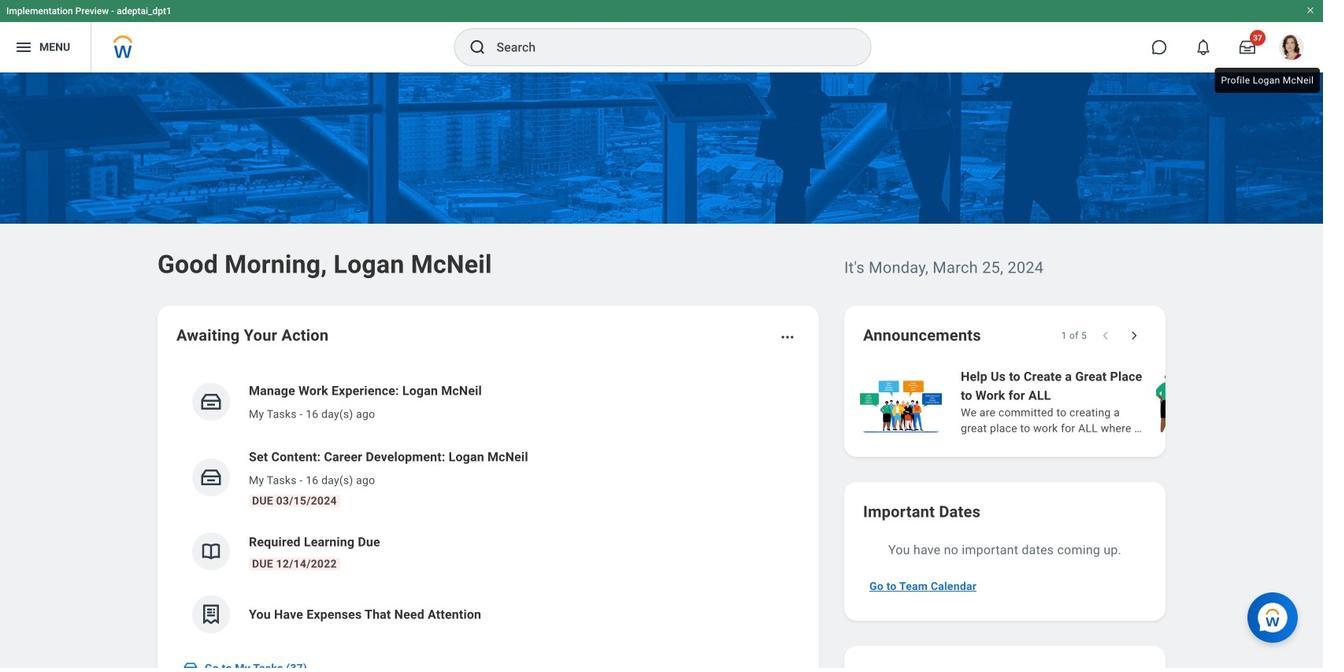 Task type: describe. For each thing, give the bounding box(es) containing it.
1 vertical spatial inbox image
[[183, 660, 199, 668]]

book open image
[[199, 540, 223, 563]]

inbox image
[[199, 390, 223, 414]]

Search Workday  search field
[[497, 30, 839, 65]]

justify image
[[14, 38, 33, 57]]

dashboard expenses image
[[199, 603, 223, 626]]



Task type: vqa. For each thing, say whether or not it's contained in the screenshot.
Search Workday "Search Field"
yes



Task type: locate. For each thing, give the bounding box(es) containing it.
1 horizontal spatial list
[[857, 366, 1323, 438]]

tooltip
[[1212, 65, 1323, 96]]

profile logan mcneil image
[[1279, 35, 1305, 63]]

main content
[[0, 72, 1323, 668]]

chevron right small image
[[1126, 328, 1142, 343]]

inbox image
[[199, 466, 223, 489], [183, 660, 199, 668]]

banner
[[0, 0, 1323, 72]]

inbox large image
[[1240, 39, 1256, 55]]

0 vertical spatial inbox image
[[199, 466, 223, 489]]

status
[[1062, 329, 1087, 342]]

0 horizontal spatial inbox image
[[183, 660, 199, 668]]

1 horizontal spatial inbox image
[[199, 466, 223, 489]]

notifications large image
[[1196, 39, 1212, 55]]

close environment banner image
[[1306, 6, 1316, 15]]

search image
[[468, 38, 487, 57]]

0 horizontal spatial list
[[176, 369, 800, 646]]

list
[[857, 366, 1323, 438], [176, 369, 800, 646]]

chevron left small image
[[1098, 328, 1114, 343]]

related actions image
[[780, 329, 796, 345]]



